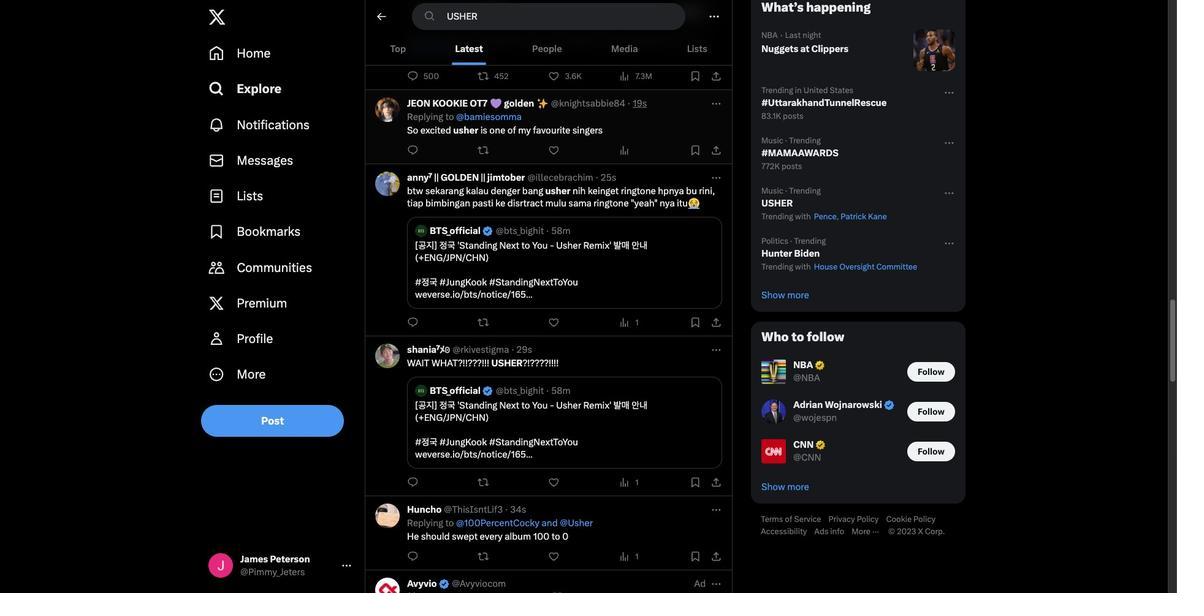 Task type: locate. For each thing, give the bounding box(es) containing it.
1 vertical spatial 정국
[[440, 401, 456, 412]]

1 vertical spatial bts_official
[[430, 386, 481, 397]]

1 horizontal spatial lists link
[[663, 32, 733, 65]]

@100percentcocky link
[[456, 518, 540, 530]]

25s link
[[601, 172, 617, 184]]

jeon
[[407, 98, 431, 109]]

bts_official down what?!!???!!!
[[430, 386, 481, 397]]

3 1 view group from the top
[[407, 551, 723, 563]]

83.1k
[[762, 112, 782, 121]]

1 - from the top
[[550, 240, 555, 252]]

nba up "nuggets" in the top of the page
[[762, 31, 778, 40]]

who to follow section
[[752, 323, 966, 504]]

1 music from the top
[[762, 136, 784, 145]]

1 @bts_bighit from the top
[[496, 226, 544, 237]]

2 policy from the left
[[914, 515, 936, 525]]

you for usher
[[532, 401, 548, 412]]

3 1 link from the top
[[619, 551, 644, 563]]

0 vertical spatial show more link
[[752, 280, 966, 312]]

2 show more from the top
[[762, 482, 810, 493]]

1 #정국 #jungkook #standingnexttoyou weverse.io/bts/notice/165 … from the top
[[415, 277, 579, 301]]

bimbingan
[[426, 198, 471, 209]]

7.3m link
[[619, 70, 658, 82]]

0 vertical spatial 1
[[636, 318, 639, 328]]

2 vertical spatial follow
[[918, 447, 945, 457]]

more button down profile
[[201, 357, 360, 393]]

group
[[407, 144, 723, 156]]

1 … from the top
[[526, 290, 533, 301]]

1 vertical spatial 안내
[[632, 401, 648, 412]]

2 vertical spatial more
[[788, 482, 810, 493]]

0 vertical spatial next
[[500, 240, 520, 252]]

trending up "biden"
[[795, 237, 826, 246]]

usher down 772k
[[762, 198, 793, 209]]

verified account image right wojnarowski
[[884, 400, 896, 412]]

you
[[429, 6, 443, 15]]

1 #정국 from the top
[[415, 277, 438, 288]]

favourite
[[533, 125, 571, 136]]

#jungkook
[[440, 277, 487, 288], [440, 437, 487, 448]]

and inside replying to @100percentcocky and @usher he should swept every album 100 to 0
[[542, 518, 558, 529]]

1 view group for usher
[[407, 317, 723, 329]]

next down wait what?!!???!!! usher ?!????!!!! in the left of the page
[[500, 401, 520, 412]]

1 replying from the top
[[407, 112, 444, 123]]

1 show more from the top
[[762, 290, 810, 301]]

1 vertical spatial [공지]
[[415, 401, 438, 412]]

1 vertical spatial 1 link
[[619, 477, 644, 489]]

ringtone down the keinget
[[594, 198, 629, 209]]

2 #standingnexttoyou from the top
[[489, 437, 579, 448]]

primary navigation
[[201, 36, 360, 393]]

2 @bts_bighit · 58m from the top
[[496, 386, 571, 397]]

0 vertical spatial more button
[[201, 357, 360, 393]]

[공지] down wait
[[415, 401, 438, 412]]

· left 19s
[[628, 98, 631, 109]]

1 for nih keinget ringtone hpnya bu rini, tiap bimbingan pasti ke disrtract mulu sama ringtone "yeah" nya itu
[[636, 318, 639, 328]]

1 horizontal spatial ||
[[481, 172, 486, 183]]

… for usher
[[526, 450, 533, 461]]

it
[[698, 6, 704, 15]]

more inside context is written by people who use x, and appears when rated helpful by others. find out more .
[[439, 45, 458, 55]]

1 vertical spatial usher
[[546, 186, 571, 197]]

- down ?!????!!!! in the bottom left of the page
[[550, 401, 555, 412]]

more button down privacy policy link
[[852, 528, 889, 538]]

follow button for cnn
[[908, 442, 956, 462]]

1 vertical spatial you
[[532, 401, 548, 412]]

2 follow button from the top
[[908, 402, 956, 422]]

0 vertical spatial usher
[[762, 198, 793, 209]]

weverse.io/bts/notice/165 up shania⁷ﾒ𝟶 @rkivestigma · 29s
[[415, 290, 526, 301]]

발매 for anny⁷ || golden || jimtober @illecebrachim · 25s
[[614, 240, 630, 252]]

@bamiesomma link
[[456, 111, 522, 123]]

@bts_bighit
[[496, 226, 544, 237], [496, 386, 544, 397]]

0 horizontal spatial is
[[438, 36, 444, 45]]

1 vertical spatial replying
[[407, 518, 444, 529]]

· down music · trending #mamaawards 772k posts
[[786, 187, 788, 196]]

usher down sama
[[557, 240, 582, 252]]

3 1 from the top
[[636, 553, 639, 562]]

1 vertical spatial next
[[500, 401, 520, 412]]

0 horizontal spatial of
[[508, 125, 516, 136]]

0 vertical spatial 안내
[[632, 240, 648, 252]]

anny⁷ || golden || jimtober link
[[407, 172, 525, 184]]

2 usher from the top
[[557, 401, 582, 412]]

#jungkook for wait what?!!???!!!
[[440, 437, 487, 448]]

verified account image up @nba link
[[815, 360, 826, 372]]

0 vertical spatial follow button
[[908, 362, 956, 382]]

1 vertical spatial #정국
[[415, 437, 438, 448]]

1 weverse.io/bts/notice/165 from the top
[[415, 290, 526, 301]]

kane
[[869, 212, 887, 221]]

trending left in
[[762, 86, 794, 95]]

more down written
[[439, 45, 458, 55]]

2 정국 from the top
[[440, 401, 456, 412]]

is left one
[[481, 125, 488, 136]]

remix' for usher
[[584, 401, 612, 412]]

0 vertical spatial [공지] 정국 'standing next to you - usher remix' 발매 안내 (+eng/jpn/chn)
[[415, 240, 650, 264]]

(+eng/jpn/chn) for @rkivestigma
[[415, 413, 489, 424]]

0 horizontal spatial ||
[[435, 172, 439, 183]]

1 vertical spatial nba
[[794, 360, 814, 371]]

1 vertical spatial show more link
[[752, 472, 966, 504]]

replying down huncho link
[[407, 518, 444, 529]]

replying inside replying to @100percentcocky and @usher he should swept every album 100 to 0
[[407, 518, 444, 529]]

1 follow from the top
[[918, 367, 945, 377]]

1 horizontal spatial more button
[[852, 528, 889, 538]]

0 horizontal spatial policy
[[857, 515, 879, 525]]

usher
[[762, 198, 793, 209], [492, 358, 523, 369]]

발매 for shania⁷ﾒ𝟶 @rkivestigma · 29s
[[614, 401, 630, 412]]

pence link
[[813, 212, 837, 221]]

3.6k button
[[549, 70, 587, 82]]

0 vertical spatial 58m
[[552, 226, 571, 237]]

verified account image inside avyvio link
[[438, 579, 450, 590]]

… up 29s link
[[526, 290, 533, 301]]

1 vertical spatial 1
[[636, 479, 639, 488]]

is inside "replying to @bamiesomma so excited usher is one of my favourite singers"
[[481, 125, 488, 136]]

lists
[[688, 43, 708, 54], [237, 189, 263, 204]]

anny⁷ || golden || jimtober @illecebrachim · 25s
[[407, 172, 617, 183]]

verified account image for @wojespn
[[884, 400, 896, 412]]

1 vertical spatial more button
[[852, 528, 889, 538]]

1 horizontal spatial nba
[[794, 360, 814, 371]]

music inside music · trending #mamaawards 772k posts
[[762, 136, 784, 145]]

1 @bts_bighit · 58m from the top
[[496, 226, 571, 237]]

1 vertical spatial is
[[481, 125, 488, 136]]

3 follow button from the top
[[908, 442, 956, 462]]

1 follow button from the top
[[908, 362, 956, 382]]

lists link down it on the right top
[[663, 32, 733, 65]]

0 vertical spatial of
[[508, 125, 516, 136]]

nba inside nba · last night nuggets at clippers
[[762, 31, 778, 40]]

1 horizontal spatial more
[[852, 528, 871, 537]]

0 vertical spatial @bts_bighit
[[496, 226, 544, 237]]

2 … from the top
[[526, 450, 533, 461]]

1 horizontal spatial lists
[[688, 43, 708, 54]]

more down privacy policy link
[[852, 528, 871, 537]]

발매
[[614, 240, 630, 252], [614, 401, 630, 412]]

show more up terms of service
[[762, 482, 810, 493]]

0 vertical spatial more
[[237, 368, 266, 382]]

2 vertical spatial 1 link
[[619, 551, 644, 563]]

0 horizontal spatial usher
[[492, 358, 523, 369]]

more down @cnn
[[788, 482, 810, 493]]

follow
[[807, 330, 845, 345]]

usher inside "replying to @bamiesomma so excited usher is one of my favourite singers"
[[454, 125, 479, 136]]

정국 down bimbingan
[[440, 240, 456, 252]]

58m down mulu
[[552, 226, 571, 237]]

follow
[[918, 367, 945, 377], [918, 407, 945, 417], [918, 447, 945, 457]]

usher
[[557, 240, 582, 252], [557, 401, 582, 412]]

… up 34s link in the left bottom of the page
[[526, 450, 533, 461]]

0 vertical spatial remix'
[[584, 240, 612, 252]]

with down "biden"
[[796, 263, 812, 272]]

@illecebrachim link
[[528, 172, 594, 184]]

usher up mulu
[[546, 186, 571, 197]]

oversight
[[840, 263, 875, 272]]

정국 for @rkivestigma
[[440, 401, 456, 412]]

@usher
[[560, 518, 593, 529]]

bts_official down bimbingan
[[430, 226, 481, 237]]

1 for ?!????!!!!
[[636, 479, 639, 488]]

2 next from the top
[[500, 401, 520, 412]]

1 vertical spatial show more
[[762, 482, 810, 493]]

· inside music · trending usher trending with pence , patrick kane
[[786, 187, 788, 196]]

1 you from the top
[[532, 240, 548, 252]]

0 vertical spatial #정국
[[415, 277, 438, 288]]

|| up sekarang
[[435, 172, 439, 183]]

1 vertical spatial -
[[550, 401, 555, 412]]

verified account image for @avyviocom
[[438, 579, 450, 590]]

next
[[500, 240, 520, 252], [500, 401, 520, 412]]

29s link
[[517, 344, 533, 356]]

1 horizontal spatial by
[[671, 36, 680, 45]]

politics · trending hunter biden trending with house oversight committee
[[762, 237, 918, 272]]

1 for and
[[636, 553, 639, 562]]

1 vertical spatial 발매
[[614, 401, 630, 412]]

2 'standing from the top
[[458, 401, 498, 412]]

1 horizontal spatial usher
[[762, 198, 793, 209]]

1 vertical spatial and
[[542, 518, 558, 529]]

by right helpful
[[671, 36, 680, 45]]

policy inside 'cookie policy accessibility'
[[914, 515, 936, 525]]

so
[[407, 125, 419, 136]]

tiap
[[407, 198, 424, 209]]

lists inside tab list
[[688, 43, 708, 54]]

to
[[446, 112, 454, 123], [522, 240, 530, 252], [792, 330, 805, 345], [522, 401, 530, 412], [446, 518, 454, 529], [552, 532, 561, 543]]

@bts_bighit for usher
[[496, 226, 544, 237]]

@thisisntlif3 link
[[444, 504, 503, 517]]

nba inside who to follow section
[[794, 360, 814, 371]]

bookmarks link
[[201, 214, 360, 250]]

1 horizontal spatial policy
[[914, 515, 936, 525]]

'standing for ·
[[458, 401, 498, 412]]

trending inside trending in united states #uttarakhandtunnelrescue 83.1k posts
[[762, 86, 794, 95]]

0 horizontal spatial more button
[[201, 357, 360, 393]]

show more link
[[752, 280, 966, 312], [752, 472, 966, 504]]

1 vertical spatial remix'
[[584, 401, 612, 412]]

tab list
[[366, 32, 733, 65]]

안내
[[632, 240, 648, 252], [632, 401, 648, 412]]

top link
[[366, 32, 431, 65]]

to right who
[[792, 330, 805, 345]]

· up #mamaawards
[[786, 136, 788, 145]]

,
[[837, 212, 839, 221]]

3 follow from the top
[[918, 447, 945, 457]]

huncho @thisisntlif3 · 34s
[[407, 505, 527, 516]]

2 #jungkook from the top
[[440, 437, 487, 448]]

[공지] down tiap
[[415, 240, 438, 252]]

(+eng/jpn/chn) down what?!!???!!!
[[415, 413, 489, 424]]

2 show from the top
[[762, 482, 786, 493]]

0 horizontal spatial lists link
[[201, 179, 360, 214]]

posts down #mamaawards
[[782, 162, 803, 171]]

1 안내 from the top
[[632, 240, 648, 252]]

show
[[762, 290, 786, 301], [762, 482, 786, 493]]

1 vertical spatial with
[[796, 263, 812, 272]]

home link
[[201, 36, 360, 71]]

1 view group up ?!????!!!! in the bottom left of the page
[[407, 317, 723, 329]]

1 with from the top
[[796, 212, 812, 221]]

500 replies, 452 reposts, 3654 likes, 254 bookmarks, 7306658 views group
[[407, 70, 723, 82]]

replying down jeon
[[407, 112, 444, 123]]

usher down the @bamiesomma link
[[454, 125, 479, 136]]

1 58m from the top
[[552, 226, 571, 237]]

weverse.io/bts/notice/165 for wait what?!!???!!!
[[415, 450, 526, 461]]

policy right privacy at the right bottom
[[857, 515, 879, 525]]

anny⁷
[[407, 172, 433, 183]]

nba up @nba link
[[794, 360, 814, 371]]

1 vertical spatial follow
[[918, 407, 945, 417]]

1 policy from the left
[[857, 515, 879, 525]]

show up "terms" on the bottom of the page
[[762, 482, 786, 493]]

lists link
[[663, 32, 733, 65], [201, 179, 360, 214]]

0 vertical spatial you
[[532, 240, 548, 252]]

@bts_bighit · 58m down disrtract
[[496, 226, 571, 237]]

1 usher from the top
[[557, 240, 582, 252]]

2 with from the top
[[796, 263, 812, 272]]

and up 100
[[542, 518, 558, 529]]

· down ?!????!!!! in the bottom left of the page
[[547, 386, 549, 397]]

posts inside trending in united states #uttarakhandtunnelrescue 83.1k posts
[[783, 112, 804, 121]]

wojnarowski
[[825, 400, 883, 411]]

#정국
[[415, 277, 438, 288], [415, 437, 438, 448]]

next down ke
[[500, 240, 520, 252]]

2 remix' from the top
[[584, 401, 612, 412]]

2 발매 from the top
[[614, 401, 630, 412]]

2 vertical spatial 1 view group
[[407, 551, 723, 563]]

1 vertical spatial show
[[762, 482, 786, 493]]

0 vertical spatial usher
[[557, 240, 582, 252]]

post link
[[201, 405, 344, 437]]

sekarang
[[426, 186, 464, 197]]

· left last
[[781, 30, 783, 41]]

2 - from the top
[[550, 401, 555, 412]]

usher for usher
[[557, 401, 582, 412]]

more down profile
[[237, 368, 266, 382]]

1 vertical spatial [공지] 정국 'standing next to you - usher remix' 발매 안내 (+eng/jpn/chn)
[[415, 401, 650, 424]]

2 music from the top
[[762, 187, 784, 196]]

by left people
[[474, 36, 483, 45]]

show more link up privacy policy link
[[752, 472, 966, 504]]

states
[[830, 86, 854, 95]]

0 horizontal spatial nba
[[762, 31, 778, 40]]

-
[[550, 240, 555, 252], [550, 401, 555, 412]]

1 || from the left
[[435, 172, 439, 183]]

1 (+eng/jpn/chn) from the top
[[415, 253, 489, 264]]

you down ?!????!!!! in the bottom left of the page
[[532, 401, 548, 412]]

media
[[612, 43, 638, 54]]

rated
[[623, 36, 642, 45]]

2 안내 from the top
[[632, 401, 648, 412]]

nih keinget ringtone hpnya bu rini, tiap bimbingan pasti ke disrtract mulu sama ringtone "yeah" nya itu
[[407, 186, 718, 209]]

0 vertical spatial weverse.io/bts/notice/165
[[415, 290, 526, 301]]

trending up #mamaawards
[[790, 136, 821, 145]]

1 view group
[[407, 317, 723, 329], [407, 477, 723, 489], [407, 551, 723, 563]]

who
[[512, 36, 527, 45]]

[공지] 정국 'standing next to you - usher remix' 발매 안내 (+eng/jpn/chn) down disrtract
[[415, 240, 650, 264]]

1 vertical spatial 1 view group
[[407, 477, 723, 489]]

and inside context is written by people who use x, and appears when rated helpful by others. find out more .
[[553, 36, 567, 45]]

2 1 from the top
[[636, 479, 639, 488]]

58m down ?!????!!!! in the bottom left of the page
[[552, 386, 571, 397]]

2 (+eng/jpn/chn) from the top
[[415, 413, 489, 424]]

#정국 #jungkook #standingnexttoyou weverse.io/bts/notice/165 …
[[415, 277, 579, 301], [415, 437, 579, 461]]

#jungkook for btw sekarang kalau denger bang
[[440, 277, 487, 288]]

1 vertical spatial lists link
[[201, 179, 360, 214]]

2 vertical spatial follow button
[[908, 442, 956, 462]]

1 horizontal spatial is
[[481, 125, 488, 136]]

· inside politics · trending hunter biden trending with house oversight committee
[[791, 237, 793, 246]]

2 [공지] 정국 'standing next to you - usher remix' 발매 안내 (+eng/jpn/chn) from the top
[[415, 401, 650, 424]]

music inside music · trending usher trending with pence , patrick kane
[[762, 187, 784, 196]]

0 vertical spatial 정국
[[440, 240, 456, 252]]

is up find out more link at the left
[[438, 36, 444, 45]]

to down disrtract
[[522, 240, 530, 252]]

0 vertical spatial (+eng/jpn/chn)
[[415, 253, 489, 264]]

show more inside who to follow section
[[762, 482, 810, 493]]

verified account image inside 'nba' link
[[815, 360, 826, 372]]

0 vertical spatial @bts_bighit · 58m
[[496, 226, 571, 237]]

lists link for messages link
[[201, 179, 360, 214]]

0 horizontal spatial by
[[474, 36, 483, 45]]

weverse.io/bts/notice/165 up @thisisntlif3
[[415, 450, 526, 461]]

usher down 29s link
[[492, 358, 523, 369]]

show more link down oversight
[[752, 280, 966, 312]]

'standing for golden
[[458, 240, 498, 252]]

lists down it on the right top
[[688, 43, 708, 54]]

0 vertical spatial 'standing
[[458, 240, 498, 252]]

verified account image for @cnn
[[816, 440, 827, 452]]

1 show from the top
[[762, 290, 786, 301]]

corp.
[[926, 528, 946, 537]]

1 vertical spatial follow button
[[908, 402, 956, 422]]

[공지] 정국 'standing next to you - usher remix' 발매 안내 (+eng/jpn/chn) down ?!????!!!! in the bottom left of the page
[[415, 401, 650, 424]]

nba
[[762, 31, 778, 40], [794, 360, 814, 371]]

0 vertical spatial more
[[439, 45, 458, 55]]

2 [공지] from the top
[[415, 401, 438, 412]]

0 vertical spatial #standingnexttoyou
[[489, 277, 579, 288]]

1 vertical spatial lists
[[237, 189, 263, 204]]

'standing down pasti
[[458, 240, 498, 252]]

2 #정국 #jungkook #standingnexttoyou weverse.io/bts/notice/165 … from the top
[[415, 437, 579, 461]]

1 vertical spatial @bts_bighit · 58m
[[496, 386, 571, 397]]

0 vertical spatial #정국 #jungkook #standingnexttoyou weverse.io/bts/notice/165 …
[[415, 277, 579, 301]]

· left 25s link
[[596, 172, 599, 183]]

2 follow from the top
[[918, 407, 945, 417]]

1 horizontal spatial of
[[785, 515, 793, 525]]

2 58m from the top
[[552, 386, 571, 397]]

|| up btw sekarang kalau denger bang usher
[[481, 172, 486, 183]]

'standing
[[458, 240, 498, 252], [458, 401, 498, 412]]

1 [공지] from the top
[[415, 240, 438, 252]]

1 1 link from the top
[[619, 317, 644, 329]]

verified account image
[[482, 226, 494, 237], [815, 360, 826, 372], [482, 386, 494, 397], [884, 400, 896, 412], [816, 440, 827, 452], [438, 579, 450, 590]]

communities link
[[201, 250, 360, 286]]

(+eng/jpn/chn) down bimbingan
[[415, 253, 489, 264]]

weverse.io/bts/notice/165 for btw sekarang kalau denger bang
[[415, 290, 526, 301]]

500 button
[[407, 70, 444, 82]]

written
[[446, 36, 472, 45]]

- for usher
[[550, 240, 555, 252]]

replying inside "replying to @bamiesomma so excited usher is one of my favourite singers"
[[407, 112, 444, 123]]

0 vertical spatial show more
[[762, 290, 810, 301]]

0 horizontal spatial usher
[[454, 125, 479, 136]]

and right x,
[[553, 36, 567, 45]]

1 vertical spatial usher
[[557, 401, 582, 412]]

2 1 view group from the top
[[407, 477, 723, 489]]

[공지] for btw sekarang kalau denger bang
[[415, 240, 438, 252]]

1 vertical spatial 58m
[[552, 386, 571, 397]]

last
[[786, 31, 801, 40]]

messages
[[237, 153, 293, 168]]

😭 image
[[689, 198, 700, 209]]

tab list containing top
[[366, 32, 733, 65]]

bts_official
[[430, 226, 481, 237], [430, 386, 481, 397]]

bu
[[687, 186, 698, 197]]

verified account image right avyvio
[[438, 579, 450, 590]]

0 vertical spatial 발매
[[614, 240, 630, 252]]

@bts_bighit down disrtract
[[496, 226, 544, 237]]

to left 0
[[552, 532, 561, 543]]

2 replying from the top
[[407, 518, 444, 529]]

verified account image inside adrian wojnarowski link
[[884, 400, 896, 412]]

posts inside music · trending #mamaawards 772k posts
[[782, 162, 803, 171]]

1 1 from the top
[[636, 318, 639, 328]]

follow for cnn
[[918, 447, 945, 457]]

1 vertical spatial 'standing
[[458, 401, 498, 412]]

0 vertical spatial 1 link
[[619, 317, 644, 329]]

2 bts_official from the top
[[430, 386, 481, 397]]

context is written by people who use x, and appears when rated helpful by others. find out more .
[[407, 36, 711, 55]]

1 발매 from the top
[[614, 240, 630, 252]]

1 vertical spatial usher
[[492, 358, 523, 369]]

when
[[601, 36, 621, 45]]

of up accessibility link
[[785, 515, 793, 525]]

· left 34s
[[506, 505, 508, 516]]

0 vertical spatial #jungkook
[[440, 277, 487, 288]]

what?!!???!!!
[[432, 358, 490, 369]]

swept
[[452, 532, 478, 543]]

1 1 view group from the top
[[407, 317, 723, 329]]

#정국 for wait what?!!???!!!
[[415, 437, 438, 448]]

committee
[[877, 263, 918, 272]]

cnn
[[794, 440, 814, 451]]

1 view group down 0
[[407, 551, 723, 563]]

2023
[[898, 528, 917, 537]]

0 vertical spatial 1 view group
[[407, 317, 723, 329]]

with left pence link
[[796, 212, 812, 221]]

0 vertical spatial nba
[[762, 31, 778, 40]]

of inside footer navigation
[[785, 515, 793, 525]]

0 vertical spatial with
[[796, 212, 812, 221]]

verified account image down wait what?!!???!!! usher ?!????!!!! in the left of the page
[[482, 386, 494, 397]]

2 #정국 from the top
[[415, 437, 438, 448]]

premium link
[[201, 286, 360, 321]]

0 vertical spatial …
[[526, 290, 533, 301]]

ringtone up "yeah"
[[621, 186, 656, 197]]

0 horizontal spatial more
[[237, 368, 266, 382]]

2 1 link from the top
[[619, 477, 644, 489]]

정국 down what?!!???!!!
[[440, 401, 456, 412]]

more up the who to follow
[[788, 290, 810, 301]]

1 next from the top
[[500, 240, 520, 252]]

1 'standing from the top
[[458, 240, 498, 252]]

music down "83.1k"
[[762, 136, 784, 145]]

1 #standingnexttoyou from the top
[[489, 277, 579, 288]]

rate it
[[677, 6, 704, 15]]

2 you from the top
[[532, 401, 548, 412]]

0 vertical spatial [공지]
[[415, 240, 438, 252]]

1 [공지] 정국 'standing next to you - usher remix' 발매 안내 (+eng/jpn/chn) from the top
[[415, 240, 650, 264]]

1 view group up @usher link
[[407, 477, 723, 489]]

to down kookie
[[446, 112, 454, 123]]

1 by from the left
[[474, 36, 483, 45]]

communities
[[237, 261, 312, 275]]

of left my at the left top
[[508, 125, 516, 136]]

· inside nba · last night nuggets at clippers
[[781, 30, 783, 41]]

2 @bts_bighit from the top
[[496, 386, 544, 397]]

posts right "83.1k"
[[783, 112, 804, 121]]

excited
[[421, 125, 451, 136]]

1 #jungkook from the top
[[440, 277, 487, 288]]

of inside "replying to @bamiesomma so excited usher is one of my favourite singers"
[[508, 125, 516, 136]]

music down 772k
[[762, 187, 784, 196]]

1 vertical spatial #jungkook
[[440, 437, 487, 448]]

verified account image inside cnn link
[[816, 440, 827, 452]]

ad
[[695, 579, 706, 590]]

show more down the hunter
[[762, 290, 810, 301]]

#standingnexttoyou
[[489, 277, 579, 288], [489, 437, 579, 448]]

@bts_bighit · 58m down ?!????!!!! in the bottom left of the page
[[496, 386, 571, 397]]

1 vertical spatial #정국 #jungkook #standingnexttoyou weverse.io/bts/notice/165 …
[[415, 437, 579, 461]]

trending inside music · trending #mamaawards 772k posts
[[790, 136, 821, 145]]

1 vertical spatial @bts_bighit
[[496, 386, 544, 397]]

@knightsabbie84 link
[[551, 98, 626, 110]]

0 vertical spatial lists
[[688, 43, 708, 54]]

0 horizontal spatial lists
[[237, 189, 263, 204]]

trending in united states #uttarakhandtunnelrescue 83.1k posts
[[762, 86, 887, 121]]

lists down messages
[[237, 189, 263, 204]]

1 remix' from the top
[[584, 240, 612, 252]]

helpful
[[644, 36, 669, 45]]

1 bts_official from the top
[[430, 226, 481, 237]]

usher down ?!????!!!! in the bottom left of the page
[[557, 401, 582, 412]]

· right politics
[[791, 237, 793, 246]]

you down disrtract
[[532, 240, 548, 252]]

#standingnexttoyou for usher
[[489, 437, 579, 448]]

2 weverse.io/bts/notice/165 from the top
[[415, 450, 526, 461]]

rini,
[[700, 186, 715, 197]]

lists link up bookmarks
[[201, 179, 360, 214]]

explore
[[237, 82, 282, 97]]

1 정국 from the top
[[440, 240, 456, 252]]

Search search field
[[412, 2, 686, 29]]



Task type: describe. For each thing, give the bounding box(es) containing it.
rate
[[677, 6, 697, 15]]

· down mulu
[[547, 226, 549, 237]]

who to follow
[[762, 330, 845, 345]]

more button inside footer navigation
[[852, 528, 889, 538]]

avyvio link
[[407, 579, 450, 591]]

lists link for media link
[[663, 32, 733, 65]]

remix' for usher
[[584, 240, 612, 252]]

34s
[[511, 505, 527, 516]]

more inside primary navigation
[[237, 368, 266, 382]]

who
[[762, 330, 789, 345]]

keinget
[[588, 186, 619, 197]]

shania⁷ﾒ𝟶 @rkivestigma · 29s
[[407, 345, 533, 356]]

@bamiesomma
[[456, 112, 522, 123]]

@rkivestigma
[[453, 345, 510, 356]]

1 link for usher
[[619, 317, 644, 329]]

lists inside primary navigation
[[237, 189, 263, 204]]

do you find this helpful?
[[415, 6, 511, 15]]

context
[[407, 36, 436, 45]]

✨ image
[[537, 98, 548, 109]]

policy for cookie policy accessibility
[[914, 515, 936, 525]]

#standingnexttoyou for usher
[[489, 277, 579, 288]]

usher for replying to
[[454, 125, 479, 136]]

find out more link
[[407, 45, 458, 55]]

@knightsabbie84 · 19s
[[551, 98, 647, 109]]

@nba
[[794, 373, 821, 384]]

1 vertical spatial ringtone
[[594, 198, 629, 209]]

verified account image down pasti
[[482, 226, 494, 237]]

bts_official for ||
[[430, 226, 481, 237]]

usher for usher
[[557, 240, 582, 252]]

use
[[529, 36, 542, 45]]

messages link
[[201, 143, 360, 179]]

#정국 for btw sekarang kalau denger bang
[[415, 277, 438, 288]]

shania⁷ﾒ𝟶
[[407, 345, 450, 356]]

accessibility link
[[761, 528, 815, 538]]

© 2023 x corp.
[[889, 528, 946, 537]]

#정국 #jungkook #standingnexttoyou weverse.io/bts/notice/165 … for btw sekarang kalau denger bang
[[415, 277, 579, 301]]

@bts_bighit · 58m for usher
[[496, 226, 571, 237]]

[공지] 정국 'standing next to you - usher remix' 발매 안내 (+eng/jpn/chn) for usher
[[415, 401, 650, 424]]

follow button for adrian wojnarowski
[[908, 402, 956, 422]]

19s link
[[633, 98, 647, 110]]

denger
[[491, 186, 521, 197]]

itu
[[677, 198, 688, 209]]

.
[[458, 45, 460, 55]]

@pimmy_jeters
[[240, 567, 305, 579]]

0 vertical spatial ringtone
[[621, 186, 656, 197]]

one
[[490, 125, 506, 136]]

trending up pence link
[[790, 187, 821, 196]]

patrick kane link
[[841, 212, 887, 221]]

adrian wojnarowski link
[[794, 399, 896, 412]]

house oversight committee link
[[813, 263, 918, 272]]

singers
[[573, 125, 603, 136]]

bts_official for @rkivestigma
[[430, 386, 481, 397]]

ads
[[815, 528, 829, 537]]

19s
[[633, 98, 647, 109]]

- for usher
[[550, 401, 555, 412]]

is inside context is written by people who use x, and appears when rated helpful by others. find out more .
[[438, 36, 444, 45]]

nba for nba · last night nuggets at clippers
[[762, 31, 778, 40]]

pasti
[[473, 198, 494, 209]]

@bts_bighit · 58m for usher
[[496, 386, 571, 397]]

find
[[445, 6, 460, 15]]

verified account image for @nba
[[815, 360, 826, 372]]

58m for usher
[[552, 386, 571, 397]]

terms
[[761, 515, 784, 525]]

#uttarakhandtunnelrescue
[[762, 98, 887, 109]]

nba · last night nuggets at clippers
[[762, 30, 849, 55]]

pence
[[815, 212, 837, 221]]

replying for replying to @bamiesomma so excited usher is one of my favourite singers
[[407, 112, 444, 123]]

show inside who to follow section
[[762, 482, 786, 493]]

bookmarks
[[237, 225, 301, 239]]

nuggets
[[762, 44, 799, 55]]

usher inside music · trending usher trending with pence , patrick kane
[[762, 198, 793, 209]]

with inside music · trending usher trending with pence , patrick kane
[[796, 212, 812, 221]]

hunter
[[762, 248, 793, 260]]

to up should
[[446, 518, 454, 529]]

1 show more link from the top
[[752, 280, 966, 312]]

ke
[[496, 198, 506, 209]]

@rkivestigma link
[[453, 344, 510, 356]]

0
[[563, 532, 569, 543]]

btw sekarang kalau denger bang usher
[[407, 186, 571, 197]]

united
[[804, 86, 829, 95]]

clippers
[[812, 44, 849, 55]]

with inside politics · trending hunter biden trending with house oversight committee
[[796, 263, 812, 272]]

2 show more link from the top
[[752, 472, 966, 504]]

trending up politics
[[762, 212, 794, 221]]

nba for nba
[[794, 360, 814, 371]]

"yeah"
[[631, 198, 658, 209]]

follow for adrian wojnarowski
[[918, 407, 945, 417]]

kookie
[[433, 98, 468, 109]]

· inside music · trending #mamaawards 772k posts
[[786, 136, 788, 145]]

james
[[240, 555, 268, 566]]

rate it link
[[667, 1, 715, 20]]

2 by from the left
[[671, 36, 680, 45]]

footer navigation
[[752, 514, 966, 539]]

Search query text field
[[440, 3, 685, 29]]

post
[[261, 415, 284, 427]]

kalau
[[466, 186, 489, 197]]

next for usher
[[500, 240, 520, 252]]

… for usher
[[526, 290, 533, 301]]

@cnn
[[794, 453, 822, 464]]

1 vertical spatial more
[[788, 290, 810, 301]]

#정국 #jungkook #standingnexttoyou weverse.io/bts/notice/165 … for wait what?!!???!!!
[[415, 437, 579, 461]]

explore link
[[201, 71, 360, 107]]

(+eng/jpn/chn) for ||
[[415, 253, 489, 264]]

golden
[[502, 98, 537, 109]]

you for usher
[[532, 240, 548, 252]]

1 view group for usher
[[407, 477, 723, 489]]

policy for privacy policy
[[857, 515, 879, 525]]

huncho
[[407, 505, 442, 516]]

service
[[795, 515, 822, 525]]

to down ?!????!!!! in the bottom left of the page
[[522, 401, 530, 412]]

772k
[[762, 162, 780, 171]]

정국 for ||
[[440, 240, 456, 252]]

안내 for ?!????!!!!
[[632, 401, 648, 412]]

to inside section
[[792, 330, 805, 345]]

34s link
[[511, 504, 527, 517]]

house
[[815, 263, 838, 272]]

ot7
[[470, 98, 488, 109]]

follow for nba
[[918, 367, 945, 377]]

more inside footer navigation
[[852, 528, 871, 537]]

[공지] for wait what?!!???!!!
[[415, 401, 438, 412]]

1 link for usher
[[619, 477, 644, 489]]

album
[[505, 532, 531, 543]]

sama
[[569, 198, 592, 209]]

next for usher
[[500, 401, 520, 412]]

안내 for nih keinget ringtone hpnya bu rini, tiap bimbingan pasti ke disrtract mulu sama ringtone "yeah" nya itu
[[632, 240, 648, 252]]

more inside who to follow section
[[788, 482, 810, 493]]

58m for usher
[[552, 226, 571, 237]]

follow button for nba
[[908, 362, 956, 382]]

©
[[889, 528, 896, 537]]

music for usher
[[762, 187, 784, 196]]

· left 29s link
[[512, 345, 514, 356]]

@wojespn link
[[794, 412, 838, 425]]

music for #mamaawards
[[762, 136, 784, 145]]

huncho link
[[407, 504, 442, 517]]

privacy policy link
[[829, 515, 887, 525]]

cookie policy link
[[887, 515, 944, 525]]

nih
[[573, 186, 586, 197]]

@bts_bighit for usher
[[496, 386, 544, 397]]

music · trending usher trending with pence , patrick kane
[[762, 187, 887, 221]]

appears
[[569, 36, 599, 45]]

100
[[534, 532, 550, 543]]

avyvio
[[407, 579, 437, 590]]

❤ image
[[552, 593, 563, 594]]

💜 image
[[491, 98, 502, 109]]

replying for replying to @100percentcocky and @usher he should swept every album 100 to 0
[[407, 518, 444, 529]]

nba link
[[794, 360, 826, 372]]

@avyviocom link
[[452, 579, 506, 591]]

#mamaawards
[[762, 148, 839, 159]]

adrian wojnarowski
[[794, 400, 883, 411]]

@nba link
[[794, 372, 821, 385]]

2 || from the left
[[481, 172, 486, 183]]

he
[[407, 532, 419, 543]]

night
[[803, 31, 822, 40]]

disrtract
[[508, 198, 544, 209]]

trending down the hunter
[[762, 263, 794, 272]]

to inside "replying to @bamiesomma so excited usher is one of my favourite singers"
[[446, 112, 454, 123]]

cookie
[[887, 515, 912, 525]]

✨ image
[[408, 593, 419, 594]]

usher for usher
[[546, 186, 571, 197]]

jeon kookie ot7
[[407, 98, 490, 109]]

[공지] 정국 'standing next to you - usher remix' 발매 안내 (+eng/jpn/chn) for usher
[[415, 240, 650, 264]]



Task type: vqa. For each thing, say whether or not it's contained in the screenshot.
the rightmost NBA
yes



